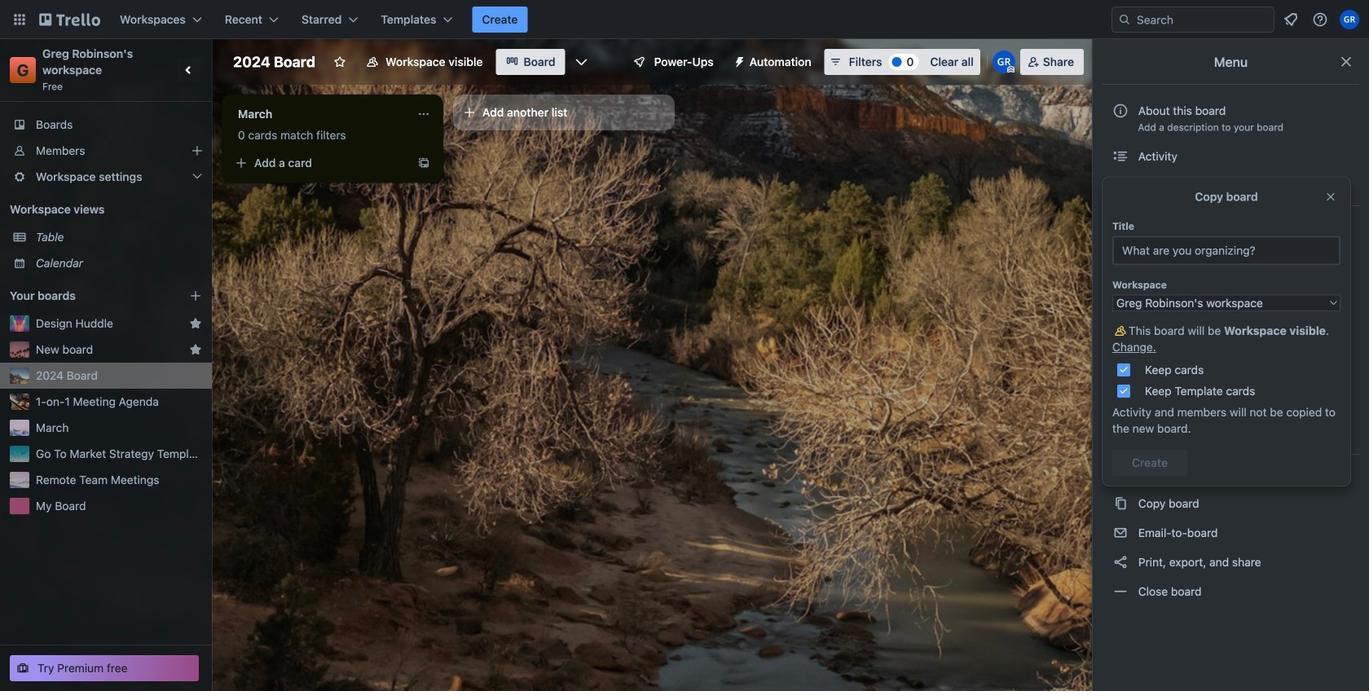 Task type: describe. For each thing, give the bounding box(es) containing it.
3 sm image from the top
[[1112, 394, 1129, 410]]

Board name text field
[[225, 49, 324, 75]]

4 sm image from the top
[[1112, 584, 1129, 600]]

greg robinson (gregrobinson96) image
[[992, 51, 1015, 73]]

star or unstar board image
[[333, 55, 346, 68]]

1 starred icon image from the top
[[189, 317, 202, 330]]

greg robinson (gregrobinson96) image
[[1340, 10, 1359, 29]]

customize views image
[[573, 54, 590, 70]]

this member is an admin of this board. image
[[1007, 66, 1015, 73]]

workspace navigation collapse icon image
[[178, 59, 200, 82]]

add board image
[[189, 289, 202, 302]]

open information menu image
[[1312, 11, 1328, 28]]

2 sm image from the top
[[1112, 323, 1129, 339]]



Task type: locate. For each thing, give the bounding box(es) containing it.
0 notifications image
[[1281, 10, 1301, 29]]

None text field
[[228, 101, 411, 127]]

Search field
[[1131, 8, 1274, 31]]

starred icon image
[[189, 317, 202, 330], [189, 343, 202, 356]]

1 sm image from the top
[[1112, 306, 1129, 322]]

primary element
[[0, 0, 1369, 39]]

None submit
[[1112, 450, 1187, 476]]

2 starred icon image from the top
[[189, 343, 202, 356]]

What are you organizing? text field
[[1112, 236, 1341, 265]]

sm image
[[1112, 306, 1129, 322], [1112, 323, 1129, 339], [1112, 394, 1129, 410], [1112, 584, 1129, 600]]

your boards with 8 items element
[[10, 286, 165, 306]]

back to home image
[[39, 7, 100, 33]]

0 vertical spatial starred icon image
[[189, 317, 202, 330]]

search image
[[1118, 13, 1131, 26]]

create from template… image
[[417, 156, 430, 170]]

1 vertical spatial starred icon image
[[189, 343, 202, 356]]

sm image
[[727, 49, 750, 72], [1112, 148, 1129, 165], [1112, 178, 1129, 194], [1112, 218, 1129, 234], [1112, 335, 1129, 351], [1112, 364, 1129, 381], [1112, 423, 1129, 439], [1112, 466, 1129, 482], [1112, 496, 1129, 512], [1112, 525, 1129, 541], [1112, 554, 1129, 571]]



Task type: vqa. For each thing, say whether or not it's contained in the screenshot.
'unlimited' to the bottom
no



